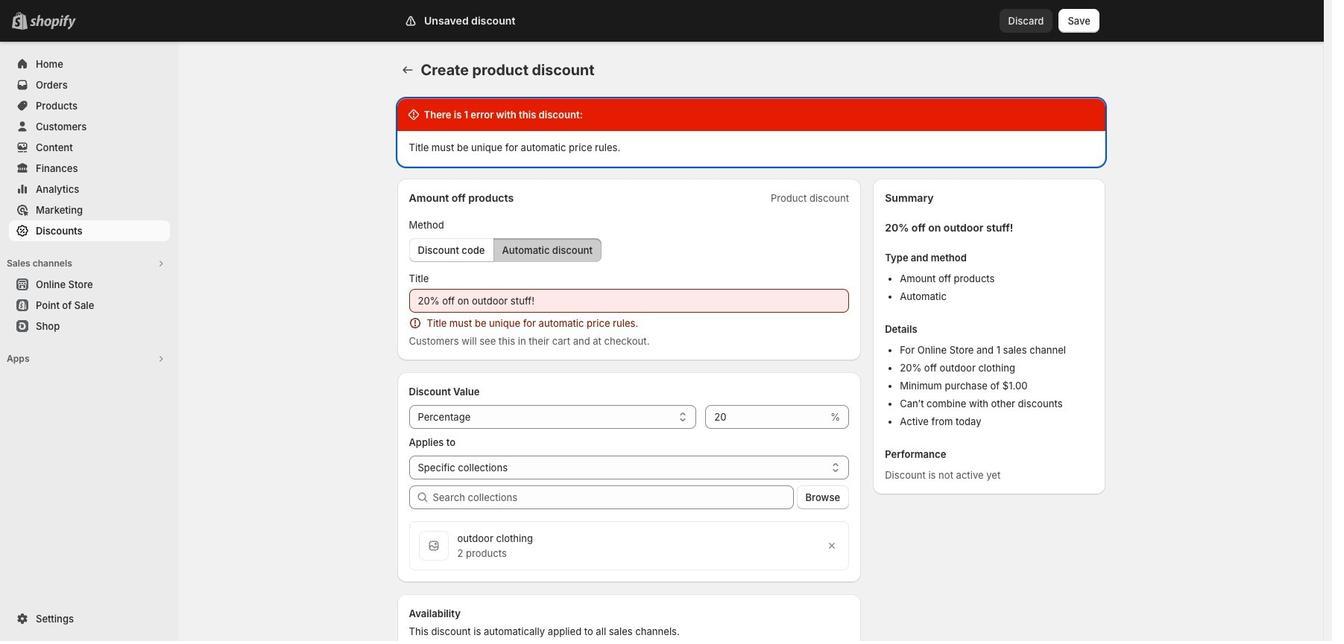 Task type: locate. For each thing, give the bounding box(es) containing it.
None text field
[[409, 289, 849, 313], [705, 406, 828, 429], [409, 289, 849, 313], [705, 406, 828, 429]]

Search collections text field
[[433, 486, 794, 510]]



Task type: vqa. For each thing, say whether or not it's contained in the screenshot.
text field
yes



Task type: describe. For each thing, give the bounding box(es) containing it.
shopify image
[[30, 15, 76, 30]]



